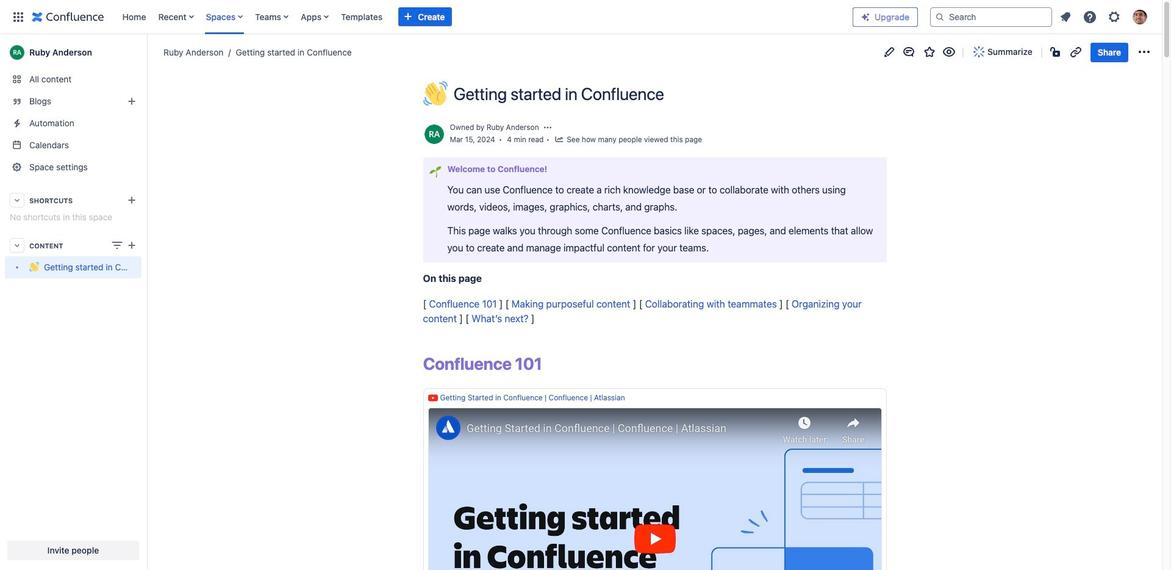 Task type: vqa. For each thing, say whether or not it's contained in the screenshot.
list item within list
no



Task type: locate. For each thing, give the bounding box(es) containing it.
show inline comments image
[[902, 45, 917, 59]]

Search field
[[931, 7, 1053, 27]]

create a blog image
[[125, 94, 139, 109]]

confluence image
[[32, 9, 104, 24], [32, 9, 104, 24]]

0 horizontal spatial list
[[116, 0, 843, 34]]

:wave: image
[[423, 81, 448, 106]]

settings icon image
[[1108, 9, 1122, 24]]

1 horizontal spatial list
[[1055, 6, 1155, 28]]

collapse sidebar image
[[133, 40, 160, 65]]

banner
[[0, 0, 1163, 37]]

None search field
[[931, 7, 1053, 27]]

space element
[[0, 34, 146, 570]]

premium image
[[861, 12, 871, 22]]

appswitcher icon image
[[11, 9, 26, 24]]

no restrictions image
[[1050, 45, 1064, 59]]

search image
[[936, 12, 945, 22]]

add shortcut image
[[125, 193, 139, 208]]

list
[[116, 0, 843, 34], [1055, 6, 1155, 28]]



Task type: describe. For each thing, give the bounding box(es) containing it.
copy image
[[546, 164, 556, 174]]

copy link image
[[1069, 45, 1084, 59]]

edit this page image
[[883, 45, 897, 59]]

start watching image
[[942, 45, 957, 59]]

notification icon image
[[1059, 9, 1074, 24]]

change view image
[[110, 238, 125, 253]]

manage page ownership image
[[543, 123, 553, 133]]

copy image
[[541, 357, 556, 371]]

global element
[[7, 0, 843, 34]]

more actions image
[[1138, 45, 1152, 59]]

more information about ruby anderson image
[[423, 123, 445, 145]]

:wave: image
[[423, 81, 448, 106]]

create image
[[125, 238, 139, 253]]

your profile and preferences image
[[1133, 9, 1148, 24]]

list for premium image
[[1055, 6, 1155, 28]]

help icon image
[[1083, 9, 1098, 24]]

star image
[[923, 45, 937, 59]]

list for appswitcher icon
[[116, 0, 843, 34]]



